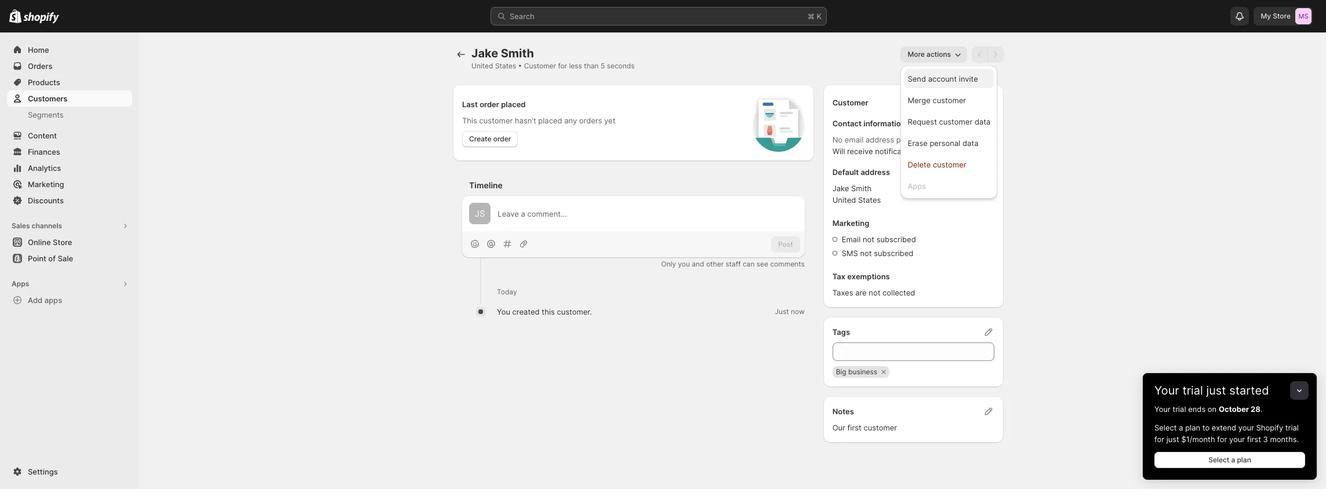 Task type: vqa. For each thing, say whether or not it's contained in the screenshot.
select inside the Select a plan to extend your Shopify trial for just $1/month for your first 3 months.
yes



Task type: locate. For each thing, give the bounding box(es) containing it.
customer right "•"
[[524, 61, 556, 70]]

apps button up the apps
[[7, 276, 132, 292]]

hasn't
[[515, 116, 536, 125]]

tax
[[833, 272, 846, 281]]

data up erase personal data button
[[975, 117, 991, 126]]

not right sms
[[861, 249, 872, 258]]

home
[[28, 45, 49, 55]]

store inside button
[[53, 238, 72, 247]]

0 vertical spatial apps
[[908, 182, 926, 191]]

previous image
[[975, 49, 986, 60]]

order right create
[[494, 135, 511, 143]]

2 your from the top
[[1155, 405, 1171, 414]]

placed up hasn't
[[501, 100, 526, 109]]

your
[[1239, 424, 1255, 433], [1230, 435, 1246, 444]]

order inside button
[[494, 135, 511, 143]]

your trial just started button
[[1144, 374, 1318, 398]]

united left "•"
[[472, 61, 493, 70]]

jake inside the jake smith united states
[[833, 184, 850, 193]]

send account invite button
[[905, 69, 995, 88]]

a for select a plan
[[1232, 456, 1236, 465]]

1 horizontal spatial marketing
[[833, 219, 870, 228]]

just now
[[775, 308, 805, 316]]

address
[[866, 135, 895, 144], [861, 168, 891, 177]]

data right personal
[[963, 139, 979, 148]]

first right the "our"
[[848, 424, 862, 433]]

1 vertical spatial address
[[861, 168, 891, 177]]

add
[[28, 296, 43, 305]]

trial left 'ends'
[[1173, 405, 1187, 414]]

0 vertical spatial subscribed
[[877, 235, 917, 244]]

1 vertical spatial select
[[1209, 456, 1230, 465]]

comments
[[771, 260, 805, 269]]

products link
[[7, 74, 132, 91]]

customer inside the jake smith united states • customer for less than 5 seconds
[[524, 61, 556, 70]]

select inside select a plan link
[[1209, 456, 1230, 465]]

•
[[518, 61, 522, 70]]

1 horizontal spatial united
[[833, 196, 857, 205]]

and
[[692, 260, 705, 269]]

1 vertical spatial united
[[833, 196, 857, 205]]

delete
[[908, 160, 931, 169]]

your up your trial ends on october 28 .
[[1155, 384, 1180, 398]]

1 horizontal spatial apps button
[[905, 176, 995, 196]]

1 horizontal spatial states
[[859, 196, 881, 205]]

customer down last order placed
[[480, 116, 513, 125]]

receive
[[848, 147, 874, 156]]

apps button
[[905, 176, 995, 196], [7, 276, 132, 292]]

jake for jake smith united states • customer for less than 5 seconds
[[472, 46, 498, 60]]

united down default in the top of the page
[[833, 196, 857, 205]]

first left 3
[[1248, 435, 1262, 444]]

1 horizontal spatial select
[[1209, 456, 1230, 465]]

1 horizontal spatial apps
[[908, 182, 926, 191]]

select for select a plan to extend your shopify trial for just $1/month for your first 3 months.
[[1155, 424, 1177, 433]]

actions
[[927, 50, 951, 59]]

a for select a plan to extend your shopify trial for just $1/month for your first 3 months.
[[1180, 424, 1184, 433]]

jake up last order placed
[[472, 46, 498, 60]]

store for my store
[[1274, 12, 1291, 20]]

marketing up email
[[833, 219, 870, 228]]

customer for request
[[940, 117, 973, 126]]

1 horizontal spatial plan
[[1238, 456, 1252, 465]]

1 horizontal spatial customer
[[833, 98, 869, 107]]

0 horizontal spatial a
[[1180, 424, 1184, 433]]

1 vertical spatial your
[[1230, 435, 1246, 444]]

0 horizontal spatial for
[[558, 61, 567, 70]]

sales channels button
[[7, 218, 132, 234]]

merge
[[908, 96, 931, 105]]

1 vertical spatial order
[[494, 135, 511, 143]]

1 horizontal spatial just
[[1207, 384, 1227, 398]]

request customer data button
[[905, 112, 995, 131]]

0 vertical spatial address
[[866, 135, 895, 144]]

0 vertical spatial plan
[[1186, 424, 1201, 433]]

my store image
[[1296, 8, 1312, 24]]

months.
[[1271, 435, 1300, 444]]

0 horizontal spatial apps
[[12, 280, 29, 288]]

smith inside the jake smith united states
[[852, 184, 872, 193]]

apps
[[908, 182, 926, 191], [12, 280, 29, 288]]

1 vertical spatial subscribed
[[874, 249, 914, 258]]

1 vertical spatial apps button
[[7, 276, 132, 292]]

apps button down "delete customer" button
[[905, 176, 995, 196]]

just inside select a plan to extend your shopify trial for just $1/month for your first 3 months.
[[1167, 435, 1180, 444]]

1 vertical spatial jake
[[833, 184, 850, 193]]

placed
[[501, 100, 526, 109], [539, 116, 563, 125]]

information
[[864, 119, 906, 128]]

1 vertical spatial data
[[963, 139, 979, 148]]

store right my
[[1274, 12, 1291, 20]]

your down extend
[[1230, 435, 1246, 444]]

customer down english
[[933, 160, 967, 169]]

a down select a plan to extend your shopify trial for just $1/month for your first 3 months.
[[1232, 456, 1236, 465]]

0 vertical spatial states
[[495, 61, 516, 70]]

merge customer
[[908, 96, 967, 105]]

subscribed up sms not subscribed at right bottom
[[877, 235, 917, 244]]

trial for just
[[1183, 384, 1204, 398]]

sales
[[12, 222, 30, 230]]

1 vertical spatial plan
[[1238, 456, 1252, 465]]

order
[[480, 100, 500, 109], [494, 135, 511, 143]]

data
[[975, 117, 991, 126], [963, 139, 979, 148]]

shopify image
[[9, 9, 22, 23]]

0 vertical spatial smith
[[501, 46, 534, 60]]

content link
[[7, 128, 132, 144]]

Leave a comment... text field
[[498, 208, 798, 220]]

1 vertical spatial trial
[[1173, 405, 1187, 414]]

add apps button
[[7, 292, 132, 309]]

smith down default address
[[852, 184, 872, 193]]

apps down delete
[[908, 182, 926, 191]]

ends
[[1189, 405, 1206, 414]]

states left "•"
[[495, 61, 516, 70]]

states down default address
[[859, 196, 881, 205]]

states
[[495, 61, 516, 70], [859, 196, 881, 205]]

channels
[[32, 222, 62, 230]]

1 horizontal spatial placed
[[539, 116, 563, 125]]

0 horizontal spatial store
[[53, 238, 72, 247]]

other
[[707, 260, 724, 269]]

subscribed for email not subscribed
[[877, 235, 917, 244]]

0 vertical spatial customer
[[524, 61, 556, 70]]

0 vertical spatial your
[[1155, 384, 1180, 398]]

customer.
[[557, 308, 592, 317]]

not for email
[[863, 235, 875, 244]]

0 horizontal spatial first
[[848, 424, 862, 433]]

0 vertical spatial a
[[1180, 424, 1184, 433]]

plan
[[1186, 424, 1201, 433], [1238, 456, 1252, 465]]

trial for ends
[[1173, 405, 1187, 414]]

marketing
[[28, 180, 64, 189], [833, 219, 870, 228]]

address down information
[[866, 135, 895, 144]]

search
[[510, 12, 535, 21]]

jake down default in the top of the page
[[833, 184, 850, 193]]

select for select a plan
[[1209, 456, 1230, 465]]

finances
[[28, 147, 60, 157]]

0 vertical spatial order
[[480, 100, 500, 109]]

extend
[[1212, 424, 1237, 433]]

smith for jake smith united states
[[852, 184, 872, 193]]

states inside the jake smith united states • customer for less than 5 seconds
[[495, 61, 516, 70]]

trial up 'months.'
[[1286, 424, 1300, 433]]

0 vertical spatial your
[[1239, 424, 1255, 433]]

smith inside the jake smith united states • customer for less than 5 seconds
[[501, 46, 534, 60]]

for left $1/month
[[1155, 435, 1165, 444]]

customer up erase personal data button
[[940, 117, 973, 126]]

1 horizontal spatial smith
[[852, 184, 872, 193]]

not right are
[[869, 288, 881, 298]]

store up sale
[[53, 238, 72, 247]]

next image
[[990, 49, 1002, 60]]

your trial just started
[[1155, 384, 1270, 398]]

online store button
[[0, 234, 139, 251]]

jake smith united states • customer for less than 5 seconds
[[472, 46, 635, 70]]

october
[[1219, 405, 1250, 414]]

1 vertical spatial marketing
[[833, 219, 870, 228]]

1 vertical spatial just
[[1167, 435, 1180, 444]]

will
[[833, 147, 845, 156]]

address inside no email address provided will receive notifications in english
[[866, 135, 895, 144]]

marketing up discounts
[[28, 180, 64, 189]]

united for jake smith united states • customer for less than 5 seconds
[[472, 61, 493, 70]]

order for create
[[494, 135, 511, 143]]

not
[[863, 235, 875, 244], [861, 249, 872, 258], [869, 288, 881, 298]]

our
[[833, 424, 846, 433]]

0 vertical spatial trial
[[1183, 384, 1204, 398]]

customer right the "our"
[[864, 424, 898, 433]]

1 vertical spatial first
[[1248, 435, 1262, 444]]

states inside the jake smith united states
[[859, 196, 881, 205]]

discounts link
[[7, 193, 132, 209]]

0 horizontal spatial select
[[1155, 424, 1177, 433]]

select inside select a plan to extend your shopify trial for just $1/month for your first 3 months.
[[1155, 424, 1177, 433]]

customer
[[933, 96, 967, 105], [480, 116, 513, 125], [940, 117, 973, 126], [933, 160, 967, 169], [864, 424, 898, 433]]

created
[[513, 308, 540, 317]]

default
[[833, 168, 859, 177]]

1 horizontal spatial first
[[1248, 435, 1262, 444]]

english
[[930, 147, 955, 156]]

your trial ends on october 28 .
[[1155, 405, 1263, 414]]

2 vertical spatial trial
[[1286, 424, 1300, 433]]

plan up $1/month
[[1186, 424, 1201, 433]]

select
[[1155, 424, 1177, 433], [1209, 456, 1230, 465]]

subscribed down email not subscribed
[[874, 249, 914, 258]]

a inside select a plan to extend your shopify trial for just $1/month for your first 3 months.
[[1180, 424, 1184, 433]]

0 vertical spatial just
[[1207, 384, 1227, 398]]

customer
[[524, 61, 556, 70], [833, 98, 869, 107]]

for left less
[[558, 61, 567, 70]]

point
[[28, 254, 46, 263]]

erase personal data
[[908, 139, 979, 148]]

first inside select a plan to extend your shopify trial for just $1/month for your first 3 months.
[[1248, 435, 1262, 444]]

placed left any
[[539, 116, 563, 125]]

1 horizontal spatial a
[[1232, 456, 1236, 465]]

staff
[[726, 260, 741, 269]]

states for jake smith united states
[[859, 196, 881, 205]]

0 horizontal spatial states
[[495, 61, 516, 70]]

0 vertical spatial select
[[1155, 424, 1177, 433]]

jake inside the jake smith united states • customer for less than 5 seconds
[[472, 46, 498, 60]]

analytics link
[[7, 160, 132, 176]]

0 vertical spatial jake
[[472, 46, 498, 60]]

0 vertical spatial not
[[863, 235, 875, 244]]

select left to
[[1155, 424, 1177, 433]]

online store link
[[7, 234, 132, 251]]

1 your from the top
[[1155, 384, 1180, 398]]

select down select a plan to extend your shopify trial for just $1/month for your first 3 months.
[[1209, 456, 1230, 465]]

1 horizontal spatial for
[[1155, 435, 1165, 444]]

customer up contact
[[833, 98, 869, 107]]

0 horizontal spatial customer
[[524, 61, 556, 70]]

customer inside button
[[940, 117, 973, 126]]

just
[[775, 308, 789, 316]]

customers link
[[7, 91, 132, 107]]

not up sms not subscribed at right bottom
[[863, 235, 875, 244]]

customer up request customer data button at the right top of page
[[933, 96, 967, 105]]

tax exemptions
[[833, 272, 890, 281]]

smith
[[501, 46, 534, 60], [852, 184, 872, 193]]

notifications
[[876, 147, 919, 156]]

smith for jake smith united states • customer for less than 5 seconds
[[501, 46, 534, 60]]

subscribed for sms not subscribed
[[874, 249, 914, 258]]

a up $1/month
[[1180, 424, 1184, 433]]

data inside button
[[975, 117, 991, 126]]

create order button
[[462, 131, 518, 147]]

your left 'ends'
[[1155, 405, 1171, 414]]

default address
[[833, 168, 891, 177]]

to
[[1203, 424, 1210, 433]]

0 horizontal spatial united
[[472, 61, 493, 70]]

united inside the jake smith united states
[[833, 196, 857, 205]]

0 vertical spatial marketing
[[28, 180, 64, 189]]

0 vertical spatial united
[[472, 61, 493, 70]]

just up on
[[1207, 384, 1227, 398]]

None text field
[[833, 343, 995, 361]]

exemptions
[[848, 272, 890, 281]]

1 vertical spatial a
[[1232, 456, 1236, 465]]

1 vertical spatial not
[[861, 249, 872, 258]]

online store
[[28, 238, 72, 247]]

1 vertical spatial states
[[859, 196, 881, 205]]

for down extend
[[1218, 435, 1228, 444]]

smith up "•"
[[501, 46, 534, 60]]

for inside the jake smith united states • customer for less than 5 seconds
[[558, 61, 567, 70]]

your trial just started element
[[1144, 404, 1318, 480]]

0 vertical spatial data
[[975, 117, 991, 126]]

1 vertical spatial your
[[1155, 405, 1171, 414]]

1 horizontal spatial jake
[[833, 184, 850, 193]]

0 horizontal spatial just
[[1167, 435, 1180, 444]]

united inside the jake smith united states • customer for less than 5 seconds
[[472, 61, 493, 70]]

apps up the add
[[12, 280, 29, 288]]

your down 28
[[1239, 424, 1255, 433]]

just left $1/month
[[1167, 435, 1180, 444]]

plan down select a plan to extend your shopify trial for just $1/month for your first 3 months.
[[1238, 456, 1252, 465]]

0 vertical spatial placed
[[501, 100, 526, 109]]

just
[[1207, 384, 1227, 398], [1167, 435, 1180, 444]]

0 horizontal spatial plan
[[1186, 424, 1201, 433]]

any
[[565, 116, 577, 125]]

0 horizontal spatial jake
[[472, 46, 498, 60]]

0 horizontal spatial smith
[[501, 46, 534, 60]]

trial inside dropdown button
[[1183, 384, 1204, 398]]

your inside "your trial just started" element
[[1155, 405, 1171, 414]]

1 horizontal spatial store
[[1274, 12, 1291, 20]]

data inside button
[[963, 139, 979, 148]]

1 vertical spatial store
[[53, 238, 72, 247]]

for
[[558, 61, 567, 70], [1155, 435, 1165, 444], [1218, 435, 1228, 444]]

can
[[743, 260, 755, 269]]

subscribed
[[877, 235, 917, 244], [874, 249, 914, 258]]

your for your trial just started
[[1155, 384, 1180, 398]]

plan inside select a plan to extend your shopify trial for just $1/month for your first 3 months.
[[1186, 424, 1201, 433]]

collected
[[883, 288, 916, 298]]

order right last
[[480, 100, 500, 109]]

address down receive
[[861, 168, 891, 177]]

more actions button
[[901, 46, 968, 63]]

customers
[[28, 94, 68, 103]]

your inside your trial just started dropdown button
[[1155, 384, 1180, 398]]

trial up 'ends'
[[1183, 384, 1204, 398]]

0 vertical spatial store
[[1274, 12, 1291, 20]]

erase personal data button
[[905, 133, 995, 153]]

1 vertical spatial smith
[[852, 184, 872, 193]]

just inside dropdown button
[[1207, 384, 1227, 398]]

jake for jake smith united states
[[833, 184, 850, 193]]



Task type: describe. For each thing, give the bounding box(es) containing it.
timeline
[[469, 180, 503, 190]]

now
[[791, 308, 805, 316]]

sale
[[58, 254, 73, 263]]

online
[[28, 238, 51, 247]]

orders
[[579, 116, 602, 125]]

orders link
[[7, 58, 132, 74]]

5
[[601, 61, 605, 70]]

sales channels
[[12, 222, 62, 230]]

select a plan link
[[1155, 453, 1306, 469]]

products
[[28, 78, 60, 87]]

big
[[836, 368, 847, 377]]

data for erase personal data
[[963, 139, 979, 148]]

2 vertical spatial not
[[869, 288, 881, 298]]

no email address provided will receive notifications in english
[[833, 135, 955, 156]]

home link
[[7, 42, 132, 58]]

data for request customer data
[[975, 117, 991, 126]]

erase
[[908, 139, 928, 148]]

⌘ k
[[808, 12, 822, 21]]

trial inside select a plan to extend your shopify trial for just $1/month for your first 3 months.
[[1286, 424, 1300, 433]]

taxes are not collected
[[833, 288, 916, 298]]

united for jake smith united states
[[833, 196, 857, 205]]

you
[[678, 260, 690, 269]]

settings link
[[7, 464, 132, 480]]

this
[[462, 116, 477, 125]]

0 vertical spatial apps button
[[905, 176, 995, 196]]

customer for this
[[480, 116, 513, 125]]

your for your trial ends on october 28 .
[[1155, 405, 1171, 414]]

account
[[929, 74, 957, 84]]

contact
[[833, 119, 862, 128]]

email
[[845, 135, 864, 144]]

plan for select a plan
[[1238, 456, 1252, 465]]

point of sale
[[28, 254, 73, 263]]

our first customer
[[833, 424, 898, 433]]

customer for delete
[[933, 160, 967, 169]]

sms not subscribed
[[842, 249, 914, 258]]

send account invite
[[908, 74, 979, 84]]

order for last
[[480, 100, 500, 109]]

select a plan
[[1209, 456, 1252, 465]]

1 vertical spatial placed
[[539, 116, 563, 125]]

finances link
[[7, 144, 132, 160]]

0 vertical spatial first
[[848, 424, 862, 433]]

add apps
[[28, 296, 62, 305]]

email not subscribed
[[842, 235, 917, 244]]

.
[[1261, 405, 1263, 414]]

customer for merge
[[933, 96, 967, 105]]

post
[[779, 240, 793, 249]]

taxes
[[833, 288, 854, 298]]

avatar with initials j s image
[[469, 203, 491, 225]]

personal
[[930, 139, 961, 148]]

0 horizontal spatial apps button
[[7, 276, 132, 292]]

1 vertical spatial apps
[[12, 280, 29, 288]]

email
[[842, 235, 861, 244]]

1 vertical spatial customer
[[833, 98, 869, 107]]

jake smith united states
[[833, 184, 881, 205]]

plan for select a plan to extend your shopify trial for just $1/month for your first 3 months.
[[1186, 424, 1201, 433]]

invite
[[960, 74, 979, 84]]

select a plan to extend your shopify trial for just $1/month for your first 3 months.
[[1155, 424, 1300, 444]]

this customer hasn't placed any orders yet
[[462, 116, 616, 125]]

point of sale button
[[0, 251, 139, 267]]

3
[[1264, 435, 1269, 444]]

only
[[662, 260, 676, 269]]

less
[[569, 61, 582, 70]]

create order
[[469, 135, 511, 143]]

0 horizontal spatial placed
[[501, 100, 526, 109]]

not for sms
[[861, 249, 872, 258]]

shopify
[[1257, 424, 1284, 433]]

you created this customer.
[[497, 308, 592, 317]]

0 horizontal spatial marketing
[[28, 180, 64, 189]]

28
[[1251, 405, 1261, 414]]

apps
[[44, 296, 62, 305]]

today
[[497, 288, 517, 297]]

post button
[[772, 237, 800, 253]]

big business
[[836, 368, 878, 377]]

see
[[757, 260, 769, 269]]

on
[[1208, 405, 1217, 414]]

store for online store
[[53, 238, 72, 247]]

segments link
[[7, 107, 132, 123]]

you
[[497, 308, 511, 317]]

last order placed
[[462, 100, 526, 109]]

shopify image
[[23, 12, 59, 24]]

orders
[[28, 61, 52, 71]]

only you and other staff can see comments
[[662, 260, 805, 269]]

states for jake smith united states • customer for less than 5 seconds
[[495, 61, 516, 70]]

create
[[469, 135, 492, 143]]

settings
[[28, 468, 58, 477]]

point of sale link
[[7, 251, 132, 267]]

request customer data
[[908, 117, 991, 126]]

more
[[908, 50, 925, 59]]

2 horizontal spatial for
[[1218, 435, 1228, 444]]

no
[[833, 135, 843, 144]]

segments
[[28, 110, 64, 120]]

this
[[542, 308, 555, 317]]

more actions
[[908, 50, 951, 59]]

yet
[[605, 116, 616, 125]]

sms
[[842, 249, 859, 258]]



